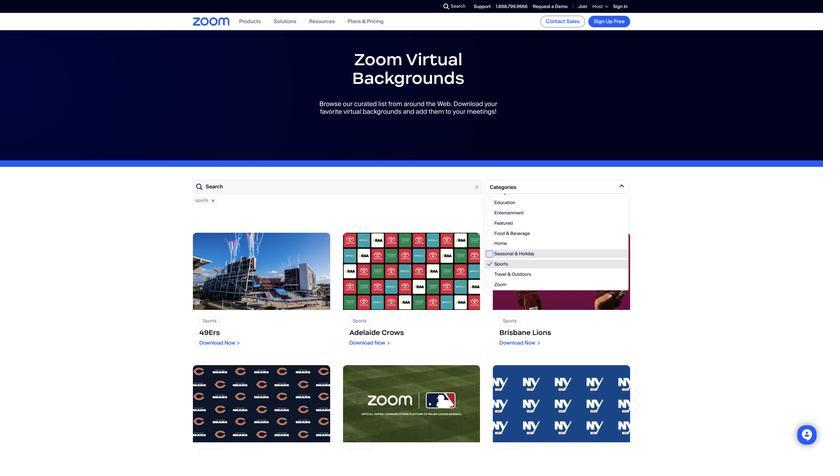 Task type: vqa. For each thing, say whether or not it's contained in the screenshot.
Sports associated with 49Ers
yes



Task type: describe. For each thing, give the bounding box(es) containing it.
support link
[[474, 3, 491, 9]]

beverage
[[510, 230, 530, 236]]

lions
[[532, 328, 551, 337]]

and
[[403, 107, 414, 116]]

download inside brisbane lions download now
[[499, 340, 523, 346]]

home
[[494, 241, 507, 246]]

& for food
[[506, 230, 509, 236]]

design
[[494, 190, 509, 195]]

& for plans
[[362, 18, 366, 25]]

brisbane lions download now
[[499, 328, 551, 346]]

download inside adelaide crows download now
[[349, 340, 373, 346]]

contact sales
[[546, 18, 580, 25]]

travel
[[494, 271, 506, 277]]

49ers
[[199, 328, 220, 337]]

sales
[[566, 18, 580, 25]]

favorite
[[320, 107, 342, 116]]

backgrounds
[[363, 107, 401, 116]]

chicago bears wallpaper image
[[193, 365, 330, 442]]

1 horizontal spatial pricing
[[410, 8, 427, 15]]

request
[[533, 3, 550, 9]]

host
[[593, 4, 603, 9]]

featured
[[494, 220, 513, 226]]

sports up "travel"
[[494, 261, 508, 267]]

browse our curated list from around the web. download your favorite virtual backgrounds and add them to your meetings!
[[319, 100, 497, 116]]

virtual
[[344, 107, 361, 116]]

1.888.799.9666
[[496, 3, 528, 9]]

browse
[[319, 100, 341, 108]]

categories
[[490, 184, 516, 191]]

zoom for zoom
[[494, 282, 507, 287]]

zoom for zoom virtual backgrounds
[[354, 49, 403, 70]]

Search text field
[[193, 180, 482, 194]]

solutions button
[[274, 18, 296, 25]]

the
[[426, 100, 436, 108]]

plans & pricing
[[348, 18, 384, 25]]

request a demo link
[[533, 3, 568, 9]]

resources button
[[309, 18, 335, 25]]

categories button
[[485, 180, 629, 194]]

our
[[343, 100, 353, 108]]

1 horizontal spatial your
[[485, 100, 497, 108]]

free
[[614, 18, 625, 25]]

0 vertical spatial search
[[451, 3, 466, 9]]

a
[[551, 3, 554, 9]]

search image
[[443, 4, 449, 9]]

sign up free link
[[588, 16, 630, 27]]

sports
[[195, 197, 208, 203]]

mlb image
[[343, 365, 480, 442]]

holiday
[[519, 251, 534, 257]]

plans
[[348, 18, 361, 25]]

search inside zoom virtual backgrounds main content
[[206, 183, 223, 190]]

request a demo
[[533, 3, 568, 9]]

products button
[[239, 18, 261, 25]]

adelaide crows image
[[343, 233, 480, 310]]

sign in link
[[613, 3, 628, 9]]

sign for sign up free
[[594, 18, 605, 25]]

from
[[388, 100, 402, 108]]

sign in
[[613, 3, 628, 9]]

download link
[[367, 7, 403, 17]]

seasonal & holiday
[[494, 251, 534, 257]]

download inside the browse our curated list from around the web. download your favorite virtual backgrounds and add them to your meetings!
[[454, 100, 483, 108]]

search image
[[443, 4, 449, 9]]



Task type: locate. For each thing, give the bounding box(es) containing it.
adelaide
[[349, 328, 380, 337]]

0 horizontal spatial your
[[453, 107, 466, 116]]

demo
[[555, 3, 568, 9]]

sports button
[[193, 197, 217, 204]]

entertainment
[[494, 210, 524, 216]]

outdoors
[[512, 271, 531, 277]]

download inside 49ers download now
[[199, 340, 223, 346]]

3 now from the left
[[375, 340, 385, 346]]

sports up adelaide at the left bottom of page
[[353, 318, 367, 324]]

1 horizontal spatial sign
[[613, 3, 623, 9]]

1 vertical spatial sign
[[594, 18, 605, 25]]

sports
[[494, 261, 508, 267], [203, 318, 217, 324], [503, 318, 517, 324], [353, 318, 367, 324]]

& right food
[[506, 230, 509, 236]]

up
[[606, 18, 613, 25]]

download down 49ers at the left bottom of page
[[199, 340, 223, 346]]

1 horizontal spatial search
[[451, 3, 466, 9]]

seasonal
[[494, 251, 514, 257]]

pricing link
[[403, 7, 433, 17]]

new york islanders background image
[[493, 365, 630, 442]]

image of two players image
[[493, 233, 630, 310]]

sign
[[613, 3, 623, 9], [594, 18, 605, 25]]

& left holiday at the bottom of the page
[[515, 251, 518, 257]]

2 horizontal spatial now
[[525, 340, 535, 346]]

0 horizontal spatial pricing
[[367, 18, 384, 25]]

now inside 49ers download now
[[225, 340, 235, 346]]

backgrounds
[[352, 67, 465, 88]]

now inside brisbane lions download now
[[525, 340, 535, 346]]

pricing
[[410, 8, 427, 15], [367, 18, 384, 25]]

brisbane
[[499, 328, 531, 337]]

& for travel
[[507, 271, 511, 277]]

sign left in
[[613, 3, 623, 9]]

1 horizontal spatial zoom
[[494, 282, 507, 287]]

products
[[239, 18, 261, 25]]

0 vertical spatial sign
[[613, 3, 623, 9]]

1 now from the left
[[225, 340, 235, 346]]

now inside adelaide crows download now
[[375, 340, 385, 346]]

list
[[378, 100, 387, 108]]

travel & outdoors
[[494, 271, 531, 277]]

& for seasonal
[[515, 251, 518, 257]]

sports up brisbane
[[503, 318, 517, 324]]

0 horizontal spatial now
[[225, 340, 235, 346]]

sign for sign in
[[613, 3, 623, 9]]

49ers image
[[193, 233, 330, 310]]

clear search image
[[473, 184, 480, 191]]

pricing down download link
[[367, 18, 384, 25]]

now for adelaide crows
[[375, 340, 385, 346]]

49ers download now
[[199, 328, 235, 346]]

1 vertical spatial search
[[206, 183, 223, 190]]

download right to
[[454, 100, 483, 108]]

solutions
[[274, 18, 296, 25]]

join
[[578, 3, 587, 9]]

& right plans
[[362, 18, 366, 25]]

download
[[373, 8, 397, 15], [454, 100, 483, 108], [199, 340, 223, 346], [499, 340, 523, 346], [349, 340, 373, 346]]

contact
[[546, 18, 565, 25]]

resources
[[309, 18, 335, 25]]

food
[[494, 230, 505, 236]]

now
[[225, 340, 235, 346], [525, 340, 535, 346], [375, 340, 385, 346]]

join link
[[578, 3, 587, 9]]

download up the plans & pricing link
[[373, 8, 397, 15]]

virtual
[[406, 49, 463, 70]]

0 vertical spatial zoom
[[354, 49, 403, 70]]

plans & pricing link
[[348, 18, 384, 25]]

zoom inside 'zoom virtual backgrounds'
[[354, 49, 403, 70]]

contact sales link
[[541, 16, 585, 27]]

sign left up
[[594, 18, 605, 25]]

to
[[446, 107, 451, 116]]

zoom
[[354, 49, 403, 70], [494, 282, 507, 287]]

in
[[624, 3, 628, 9]]

sign up free
[[594, 18, 625, 25]]

them
[[429, 107, 444, 116]]

0 vertical spatial pricing
[[410, 8, 427, 15]]

zoom logo image
[[193, 17, 230, 26]]

sports up 49ers at the left bottom of page
[[203, 318, 217, 324]]

adelaide crows download now
[[349, 328, 404, 346]]

0 horizontal spatial sign
[[594, 18, 605, 25]]

web.
[[437, 100, 452, 108]]

2 now from the left
[[525, 340, 535, 346]]

crows
[[382, 328, 404, 337]]

host button
[[593, 4, 608, 9]]

around
[[404, 100, 425, 108]]

now for brisbane lions
[[525, 340, 535, 346]]

1 vertical spatial zoom
[[494, 282, 507, 287]]

sports for 49ers
[[203, 318, 217, 324]]

0 horizontal spatial zoom
[[354, 49, 403, 70]]

&
[[362, 18, 366, 25], [506, 230, 509, 236], [515, 251, 518, 257], [507, 271, 511, 277]]

download down brisbane
[[499, 340, 523, 346]]

0 horizontal spatial search
[[206, 183, 223, 190]]

curated
[[354, 100, 377, 108]]

search
[[451, 3, 466, 9], [206, 183, 223, 190]]

meetings!
[[467, 107, 497, 116]]

your
[[485, 100, 497, 108], [453, 107, 466, 116]]

zoom virtual backgrounds
[[352, 49, 465, 88]]

search up sports button
[[206, 183, 223, 190]]

1 horizontal spatial now
[[375, 340, 385, 346]]

sports for adelaide crows
[[353, 318, 367, 324]]

food & beverage
[[494, 230, 530, 236]]

sports for brisbane lions
[[503, 318, 517, 324]]

1.888.799.9666 link
[[496, 3, 528, 9]]

None search field
[[420, 1, 445, 12]]

support
[[474, 3, 491, 9]]

1 vertical spatial pricing
[[367, 18, 384, 25]]

pricing left search image
[[410, 8, 427, 15]]

search right search image
[[451, 3, 466, 9]]

download down adelaide at the left bottom of page
[[349, 340, 373, 346]]

education
[[494, 200, 515, 206]]

& right "travel"
[[507, 271, 511, 277]]

zoom virtual backgrounds main content
[[0, 18, 823, 451]]

add
[[416, 107, 427, 116]]



